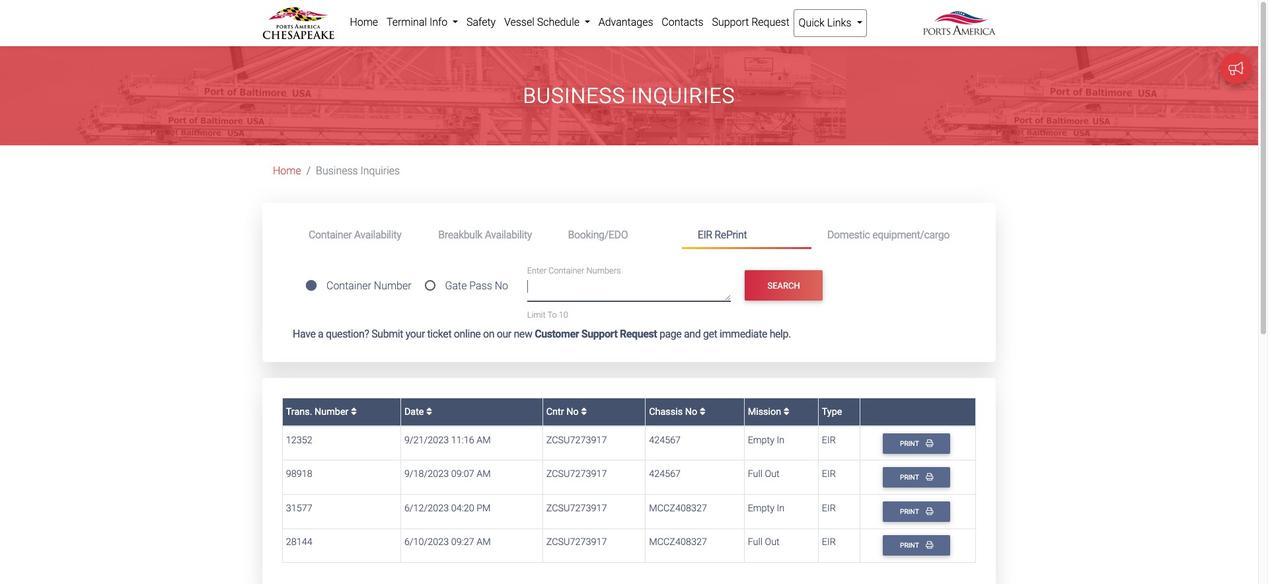 Task type: locate. For each thing, give the bounding box(es) containing it.
am right 09:07
[[477, 469, 491, 480]]

3 am from the top
[[477, 537, 491, 548]]

1 vertical spatial in
[[777, 503, 785, 514]]

business
[[523, 83, 625, 109], [316, 165, 358, 177]]

sort image for cntr no
[[581, 407, 587, 416]]

1 horizontal spatial no
[[566, 406, 579, 417]]

1 horizontal spatial business inquiries
[[523, 83, 735, 109]]

0 vertical spatial 424567
[[649, 435, 681, 446]]

pass
[[469, 280, 492, 292]]

0 horizontal spatial business inquiries
[[316, 165, 400, 177]]

0 vertical spatial home link
[[346, 9, 382, 36]]

2 in from the top
[[777, 503, 785, 514]]

0 vertical spatial empty in
[[748, 435, 785, 446]]

2 full from the top
[[748, 537, 763, 548]]

request left page
[[620, 328, 657, 340]]

container right enter
[[549, 266, 584, 276]]

0 horizontal spatial sort image
[[351, 407, 357, 416]]

2 full out from the top
[[748, 537, 780, 548]]

2 vertical spatial am
[[477, 537, 491, 548]]

3 zcsu7273917 from the top
[[546, 503, 607, 514]]

advantages
[[599, 16, 653, 28]]

print image
[[926, 439, 933, 447], [926, 473, 933, 481], [926, 541, 933, 549]]

1 out from the top
[[765, 469, 780, 480]]

eir
[[698, 229, 712, 241], [822, 435, 836, 446], [822, 469, 836, 480], [822, 503, 836, 514], [822, 537, 836, 548]]

2 out from the top
[[765, 537, 780, 548]]

1 vertical spatial support
[[581, 328, 617, 340]]

cntr no link
[[546, 406, 587, 417]]

contacts link
[[657, 9, 708, 36]]

container up question?
[[326, 280, 371, 292]]

availability up enter
[[485, 229, 532, 241]]

in
[[777, 435, 785, 446], [777, 503, 785, 514]]

1 vertical spatial number
[[315, 406, 349, 417]]

am
[[477, 435, 491, 446], [477, 469, 491, 480], [477, 537, 491, 548]]

1 availability from the left
[[354, 229, 401, 241]]

1 print from the top
[[900, 439, 921, 448]]

1 vertical spatial 424567
[[649, 469, 681, 480]]

424567 for full
[[649, 469, 681, 480]]

1 horizontal spatial business
[[523, 83, 625, 109]]

3 print image from the top
[[926, 541, 933, 549]]

print link for 9/21/2023 11:16 am
[[883, 433, 950, 454]]

1 424567 from the top
[[649, 435, 681, 446]]

1 vertical spatial home
[[273, 165, 301, 177]]

0 horizontal spatial sort image
[[426, 407, 432, 416]]

1 sort image from the left
[[351, 407, 357, 416]]

terminal info
[[387, 16, 450, 28]]

sort image right trans.
[[351, 407, 357, 416]]

mccz408327
[[649, 503, 707, 514], [649, 537, 707, 548]]

zcsu7273917 for 6/10/2023 09:27 am
[[546, 537, 607, 548]]

1 empty in from the top
[[748, 435, 785, 446]]

1 horizontal spatial number
[[374, 280, 411, 292]]

home link
[[346, 9, 382, 36], [273, 165, 301, 177]]

1 vertical spatial business
[[316, 165, 358, 177]]

0 horizontal spatial request
[[620, 328, 657, 340]]

am for 9/18/2023 09:07 am
[[477, 469, 491, 480]]

sort image
[[426, 407, 432, 416], [581, 407, 587, 416], [784, 407, 790, 416]]

2 sort image from the left
[[700, 407, 706, 416]]

0 vertical spatial in
[[777, 435, 785, 446]]

am for 6/10/2023 09:27 am
[[477, 537, 491, 548]]

2 vertical spatial container
[[326, 280, 371, 292]]

support
[[712, 16, 749, 28], [581, 328, 617, 340]]

sort image up 9/21/2023
[[426, 407, 432, 416]]

sort image inside date link
[[426, 407, 432, 416]]

2 print link from the top
[[883, 467, 950, 488]]

1 in from the top
[[777, 435, 785, 446]]

2 424567 from the top
[[649, 469, 681, 480]]

4 print link from the top
[[883, 535, 950, 556]]

sort image inside chassis no "link"
[[700, 407, 706, 416]]

2 horizontal spatial no
[[685, 406, 697, 417]]

0 horizontal spatial home link
[[273, 165, 301, 177]]

am right 09:27
[[477, 537, 491, 548]]

support right customer
[[581, 328, 617, 340]]

31577
[[286, 503, 312, 514]]

2 horizontal spatial sort image
[[784, 407, 790, 416]]

3 print from the top
[[900, 507, 921, 516]]

0 vertical spatial number
[[374, 280, 411, 292]]

2 vertical spatial print image
[[926, 541, 933, 549]]

0 vertical spatial business inquiries
[[523, 83, 735, 109]]

1 vertical spatial empty
[[748, 503, 775, 514]]

full out for mccz408327
[[748, 537, 780, 548]]

and
[[684, 328, 701, 340]]

to
[[547, 310, 557, 320]]

sort image
[[351, 407, 357, 416], [700, 407, 706, 416]]

1 vertical spatial home link
[[273, 165, 301, 177]]

limit to 10
[[527, 310, 568, 320]]

support right 'contacts'
[[712, 16, 749, 28]]

no right pass
[[495, 280, 508, 292]]

0 horizontal spatial home
[[273, 165, 301, 177]]

9/21/2023
[[404, 435, 449, 446]]

no right the chassis
[[685, 406, 697, 417]]

1 full from the top
[[748, 469, 763, 480]]

1 vertical spatial full out
[[748, 537, 780, 548]]

0 horizontal spatial number
[[315, 406, 349, 417]]

0 vertical spatial empty
[[748, 435, 775, 446]]

print image for 6/10/2023 09:27 am
[[926, 541, 933, 549]]

1 vertical spatial out
[[765, 537, 780, 548]]

cntr
[[546, 406, 564, 417]]

info
[[429, 16, 448, 28]]

0 horizontal spatial support
[[581, 328, 617, 340]]

1 vertical spatial mccz408327
[[649, 537, 707, 548]]

out
[[765, 469, 780, 480], [765, 537, 780, 548]]

sort image right cntr
[[581, 407, 587, 416]]

1 mccz408327 from the top
[[649, 503, 707, 514]]

container availability link
[[293, 223, 422, 247]]

1 print image from the top
[[926, 439, 933, 447]]

2 print image from the top
[[926, 473, 933, 481]]

eir for 6/12/2023 04:20 pm
[[822, 503, 836, 514]]

chassis
[[649, 406, 683, 417]]

availability for breakbulk availability
[[485, 229, 532, 241]]

on
[[483, 328, 494, 340]]

request
[[751, 16, 790, 28], [620, 328, 657, 340]]

0 vertical spatial full out
[[748, 469, 780, 480]]

424567 for empty
[[649, 435, 681, 446]]

sort image inside trans. number link
[[351, 407, 357, 416]]

1 zcsu7273917 from the top
[[546, 435, 607, 446]]

sort image inside the mission link
[[784, 407, 790, 416]]

mccz408327 for full
[[649, 537, 707, 548]]

print link for 9/18/2023 09:07 am
[[883, 467, 950, 488]]

out for mccz408327
[[765, 537, 780, 548]]

1 am from the top
[[477, 435, 491, 446]]

1 horizontal spatial sort image
[[700, 407, 706, 416]]

inquiries
[[631, 83, 735, 109], [360, 165, 400, 177]]

0 vertical spatial am
[[477, 435, 491, 446]]

number
[[374, 280, 411, 292], [315, 406, 349, 417]]

6/12/2023
[[404, 503, 449, 514]]

2 print from the top
[[900, 473, 921, 482]]

2 mccz408327 from the top
[[649, 537, 707, 548]]

1 horizontal spatial inquiries
[[631, 83, 735, 109]]

1 horizontal spatial sort image
[[581, 407, 587, 416]]

4 print from the top
[[900, 541, 921, 550]]

4 zcsu7273917 from the top
[[546, 537, 607, 548]]

28144
[[286, 537, 312, 548]]

home
[[350, 16, 378, 28], [273, 165, 301, 177]]

0 vertical spatial mccz408327
[[649, 503, 707, 514]]

sort image inside cntr no link
[[581, 407, 587, 416]]

2 am from the top
[[477, 469, 491, 480]]

0 vertical spatial inquiries
[[631, 83, 735, 109]]

2 availability from the left
[[485, 229, 532, 241]]

full for mccz408327
[[748, 537, 763, 548]]

empty in
[[748, 435, 785, 446], [748, 503, 785, 514]]

2 sort image from the left
[[581, 407, 587, 416]]

domestic
[[827, 229, 870, 241]]

2 empty from the top
[[748, 503, 775, 514]]

availability for container availability
[[354, 229, 401, 241]]

9/18/2023 09:07 am
[[404, 469, 491, 480]]

09:27
[[451, 537, 474, 548]]

container up 'container number'
[[309, 229, 352, 241]]

9/21/2023 11:16 am
[[404, 435, 491, 446]]

empty for mccz408327
[[748, 503, 775, 514]]

1 vertical spatial full
[[748, 537, 763, 548]]

chassis no
[[649, 406, 700, 417]]

0 vertical spatial full
[[748, 469, 763, 480]]

in for 424567
[[777, 435, 785, 446]]

empty for 424567
[[748, 435, 775, 446]]

0 horizontal spatial no
[[495, 280, 508, 292]]

availability up 'container number'
[[354, 229, 401, 241]]

0 horizontal spatial availability
[[354, 229, 401, 241]]

zcsu7273917
[[546, 435, 607, 446], [546, 469, 607, 480], [546, 503, 607, 514], [546, 537, 607, 548]]

terminal
[[387, 16, 427, 28]]

sort image right the chassis
[[700, 407, 706, 416]]

zcsu7273917 for 9/18/2023 09:07 am
[[546, 469, 607, 480]]

no for cntr no
[[566, 406, 579, 417]]

empty
[[748, 435, 775, 446], [748, 503, 775, 514]]

1 vertical spatial container
[[549, 266, 584, 276]]

print link for 6/10/2023 09:27 am
[[883, 535, 950, 556]]

print for 6/10/2023 09:27 am
[[900, 541, 921, 550]]

no for chassis no
[[685, 406, 697, 417]]

sort image left type
[[784, 407, 790, 416]]

0 vertical spatial print image
[[926, 439, 933, 447]]

1 vertical spatial business inquiries
[[316, 165, 400, 177]]

424567
[[649, 435, 681, 446], [649, 469, 681, 480]]

0 horizontal spatial inquiries
[[360, 165, 400, 177]]

1 vertical spatial am
[[477, 469, 491, 480]]

number for container number
[[374, 280, 411, 292]]

0 vertical spatial container
[[309, 229, 352, 241]]

1 sort image from the left
[[426, 407, 432, 416]]

print image for 9/21/2023 11:16 am
[[926, 439, 933, 447]]

1 vertical spatial empty in
[[748, 503, 785, 514]]

1 horizontal spatial request
[[751, 16, 790, 28]]

2 empty in from the top
[[748, 503, 785, 514]]

0 vertical spatial support
[[712, 16, 749, 28]]

full out for 424567
[[748, 469, 780, 480]]

9/18/2023
[[404, 469, 449, 480]]

print image for 9/18/2023 09:07 am
[[926, 473, 933, 481]]

1 empty from the top
[[748, 435, 775, 446]]

number right trans.
[[315, 406, 349, 417]]

help.
[[770, 328, 791, 340]]

am right 11:16
[[477, 435, 491, 446]]

booking/edo
[[568, 229, 628, 241]]

no right cntr
[[566, 406, 579, 417]]

1 horizontal spatial availability
[[485, 229, 532, 241]]

request left quick
[[751, 16, 790, 28]]

zcsu7273917 for 6/12/2023 04:20 pm
[[546, 503, 607, 514]]

online
[[454, 328, 481, 340]]

full
[[748, 469, 763, 480], [748, 537, 763, 548]]

print link
[[883, 433, 950, 454], [883, 467, 950, 488], [883, 501, 950, 522], [883, 535, 950, 556]]

Enter Container Numbers text field
[[527, 279, 731, 301]]

number up the submit
[[374, 280, 411, 292]]

2 zcsu7273917 from the top
[[546, 469, 607, 480]]

0 vertical spatial out
[[765, 469, 780, 480]]

date link
[[404, 406, 432, 417]]

no
[[495, 280, 508, 292], [566, 406, 579, 417], [685, 406, 697, 417]]

3 sort image from the left
[[784, 407, 790, 416]]

1 vertical spatial inquiries
[[360, 165, 400, 177]]

container for container number
[[326, 280, 371, 292]]

1 full out from the top
[[748, 469, 780, 480]]

3 print link from the top
[[883, 501, 950, 522]]

1 print link from the top
[[883, 433, 950, 454]]

full out
[[748, 469, 780, 480], [748, 537, 780, 548]]

eir reprint
[[698, 229, 747, 241]]

domestic equipment/cargo link
[[811, 223, 965, 247]]

business inquiries
[[523, 83, 735, 109], [316, 165, 400, 177]]

1 horizontal spatial home
[[350, 16, 378, 28]]

1 vertical spatial print image
[[926, 473, 933, 481]]

print
[[900, 439, 921, 448], [900, 473, 921, 482], [900, 507, 921, 516], [900, 541, 921, 550]]

container number
[[326, 280, 411, 292]]

0 vertical spatial business
[[523, 83, 625, 109]]



Task type: describe. For each thing, give the bounding box(es) containing it.
get
[[703, 328, 717, 340]]

a
[[318, 328, 323, 340]]

0 vertical spatial home
[[350, 16, 378, 28]]

98918
[[286, 469, 312, 480]]

domestic equipment/cargo
[[827, 229, 950, 241]]

customer support request link
[[535, 328, 657, 340]]

empty in for 424567
[[748, 435, 785, 446]]

mission link
[[748, 406, 790, 417]]

eir reprint link
[[682, 223, 811, 249]]

search button
[[745, 270, 823, 301]]

0 vertical spatial request
[[751, 16, 790, 28]]

terminal info link
[[382, 9, 462, 36]]

vessel schedule
[[504, 16, 582, 28]]

container for container availability
[[309, 229, 352, 241]]

6/12/2023 04:20 pm
[[404, 503, 491, 514]]

quick links
[[799, 17, 854, 29]]

vessel schedule link
[[500, 9, 594, 36]]

out for 424567
[[765, 469, 780, 480]]

print link for 6/12/2023 04:20 pm
[[883, 501, 950, 522]]

contacts
[[662, 16, 704, 28]]

trans. number link
[[286, 406, 357, 417]]

quick links link
[[794, 9, 867, 37]]

support request link
[[708, 9, 794, 36]]

full for 424567
[[748, 469, 763, 480]]

container availability
[[309, 229, 401, 241]]

0 horizontal spatial business
[[316, 165, 358, 177]]

equipment/cargo
[[872, 229, 950, 241]]

1 vertical spatial request
[[620, 328, 657, 340]]

breakbulk availability link
[[422, 223, 552, 247]]

safety
[[467, 16, 496, 28]]

ticket
[[427, 328, 452, 340]]

6/10/2023
[[404, 537, 449, 548]]

have
[[293, 328, 316, 340]]

type
[[822, 406, 842, 417]]

enter
[[527, 266, 547, 276]]

links
[[827, 17, 851, 29]]

quick
[[799, 17, 825, 29]]

09:07
[[451, 469, 474, 480]]

safety link
[[462, 9, 500, 36]]

search
[[768, 281, 800, 291]]

page
[[659, 328, 682, 340]]

trans.
[[286, 406, 312, 417]]

breakbulk availability
[[438, 229, 532, 241]]

12352
[[286, 435, 312, 446]]

booking/edo link
[[552, 223, 682, 247]]

10
[[559, 310, 568, 320]]

pm
[[477, 503, 491, 514]]

print for 9/18/2023 09:07 am
[[900, 473, 921, 482]]

trans. number
[[286, 406, 351, 417]]

in for mccz408327
[[777, 503, 785, 514]]

eir for 9/18/2023 09:07 am
[[822, 469, 836, 480]]

limit
[[527, 310, 546, 320]]

customer
[[535, 328, 579, 340]]

print for 6/12/2023 04:20 pm
[[900, 507, 921, 516]]

04:20
[[451, 503, 474, 514]]

reprint
[[715, 229, 747, 241]]

11:16
[[451, 435, 474, 446]]

your
[[406, 328, 425, 340]]

am for 9/21/2023 11:16 am
[[477, 435, 491, 446]]

mission
[[748, 406, 784, 417]]

gate pass no
[[445, 280, 508, 292]]

sort image for chassis no
[[700, 407, 706, 416]]

cntr no
[[546, 406, 581, 417]]

zcsu7273917 for 9/21/2023 11:16 am
[[546, 435, 607, 446]]

enter container numbers
[[527, 266, 621, 276]]

advantages link
[[594, 9, 657, 36]]

sort image for mission
[[784, 407, 790, 416]]

gate
[[445, 280, 467, 292]]

our
[[497, 328, 511, 340]]

sort image for trans. number
[[351, 407, 357, 416]]

immediate
[[720, 328, 767, 340]]

vessel
[[504, 16, 534, 28]]

submit
[[371, 328, 403, 340]]

new
[[514, 328, 532, 340]]

sort image for date
[[426, 407, 432, 416]]

eir for 9/21/2023 11:16 am
[[822, 435, 836, 446]]

print for 9/21/2023 11:16 am
[[900, 439, 921, 448]]

date
[[404, 406, 426, 417]]

6/10/2023 09:27 am
[[404, 537, 491, 548]]

have a question? submit your ticket online on our new customer support request page and get immediate help.
[[293, 328, 791, 340]]

1 horizontal spatial home link
[[346, 9, 382, 36]]

empty in for mccz408327
[[748, 503, 785, 514]]

1 horizontal spatial support
[[712, 16, 749, 28]]

print image
[[926, 507, 933, 515]]

question?
[[326, 328, 369, 340]]

numbers
[[586, 266, 621, 276]]

support request
[[712, 16, 790, 28]]

schedule
[[537, 16, 580, 28]]

chassis no link
[[649, 406, 706, 417]]

breakbulk
[[438, 229, 482, 241]]

mccz408327 for empty
[[649, 503, 707, 514]]

number for trans. number
[[315, 406, 349, 417]]

eir for 6/10/2023 09:27 am
[[822, 537, 836, 548]]



Task type: vqa. For each thing, say whether or not it's contained in the screenshot.


